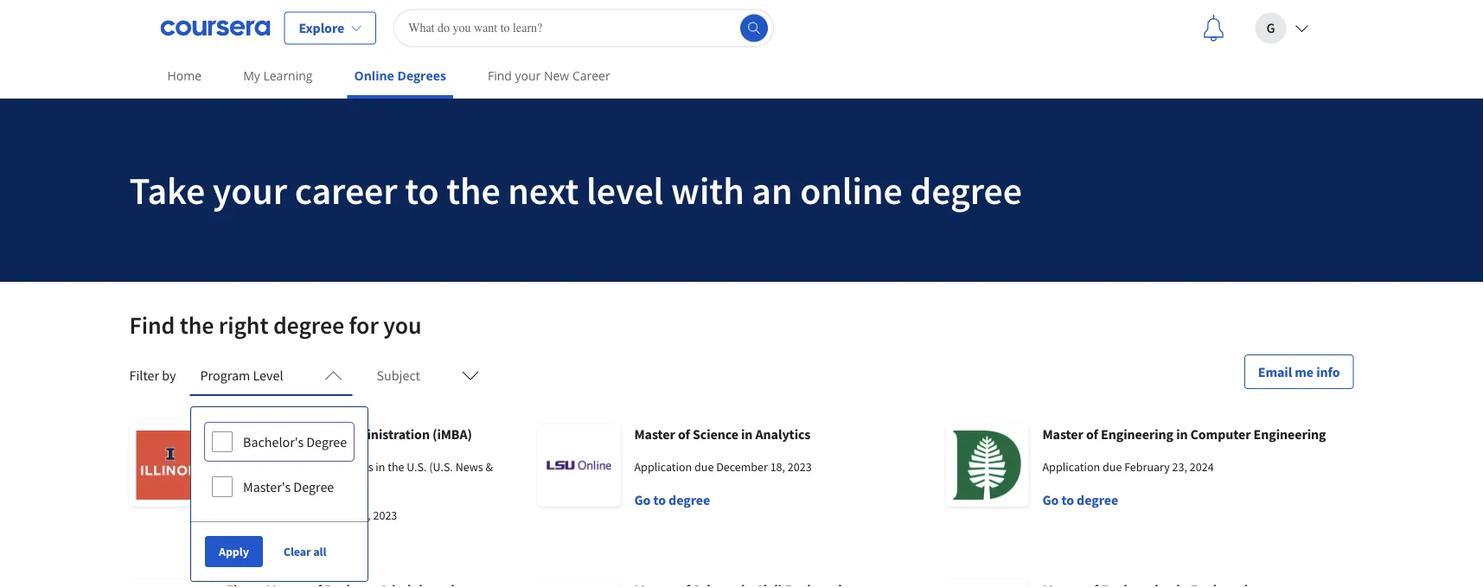 Task type: locate. For each thing, give the bounding box(es) containing it.
apply button
[[205, 536, 263, 568]]

2023 right 18,
[[788, 459, 812, 475]]

0 horizontal spatial december
[[308, 508, 359, 523]]

february
[[1125, 459, 1170, 475]]

find
[[488, 67, 512, 84], [129, 310, 175, 340]]

find up the filter by
[[129, 310, 175, 340]]

1 master from the left
[[226, 426, 267, 443]]

0 vertical spatial degree
[[307, 433, 347, 451]]

u.s.
[[407, 459, 427, 475]]

1 horizontal spatial master
[[635, 426, 676, 443]]

analytics
[[756, 426, 811, 443]]

to down application due february 23, 2024
[[1062, 491, 1075, 509]]

in right "science"
[[741, 426, 753, 443]]

(u.s.
[[429, 459, 453, 475]]

go to degree
[[635, 491, 710, 509], [1043, 491, 1119, 509], [226, 540, 302, 557]]

application due december 7, 2023
[[226, 508, 397, 523]]

&
[[486, 459, 493, 475]]

filter by
[[129, 367, 176, 384]]

due down master's degree
[[286, 508, 305, 523]]

university of illinois at urbana-champaign image
[[129, 424, 212, 507]]

1 horizontal spatial find
[[488, 67, 512, 84]]

2 horizontal spatial master
[[1043, 426, 1084, 443]]

report,
[[258, 477, 296, 492]]

the left next
[[447, 166, 501, 214]]

to right career
[[405, 166, 439, 214]]

career
[[295, 166, 398, 214]]

application due february 23, 2024
[[1043, 459, 1214, 475]]

take your career to the next level with an online degree
[[129, 166, 1023, 214]]

of for engineering
[[1087, 426, 1099, 443]]

email me info
[[1259, 363, 1341, 381]]

application left february
[[1043, 459, 1101, 475]]

in
[[741, 426, 753, 443], [1177, 426, 1188, 443], [246, 459, 256, 475], [376, 459, 385, 475]]

all
[[313, 544, 326, 560]]

master's
[[243, 478, 291, 496]]

master for master of business administration (imba)
[[226, 426, 267, 443]]

2023
[[788, 459, 812, 475], [373, 508, 397, 523]]

2 horizontal spatial go to degree
[[1043, 491, 1119, 509]]

learning
[[263, 67, 313, 84]]

the left "right" on the bottom left of page
[[180, 310, 214, 340]]

computer
[[1191, 426, 1251, 443]]

1 vertical spatial find
[[129, 310, 175, 340]]

0 vertical spatial your
[[515, 67, 541, 84]]

go left clear
[[226, 540, 242, 557]]

clear all
[[284, 544, 326, 560]]

0 horizontal spatial 2023
[[373, 508, 397, 523]]

2 horizontal spatial due
[[1103, 459, 1122, 475]]

1 horizontal spatial 2023
[[788, 459, 812, 475]]

of up top
[[269, 426, 282, 443]]

degree
[[911, 166, 1023, 214], [273, 310, 344, 340], [669, 491, 710, 509], [1077, 491, 1119, 509], [260, 540, 302, 557]]

0 horizontal spatial master
[[226, 426, 267, 443]]

apply
[[219, 544, 249, 560]]

None search field
[[394, 9, 775, 47]]

2023 for application due december 18, 2023
[[788, 459, 812, 475]]

due for engineering
[[1103, 459, 1122, 475]]

master left "science"
[[635, 426, 676, 443]]

1 of from the left
[[269, 426, 282, 443]]

find for find the right degree for you
[[129, 310, 175, 340]]

application down master of science in analytics
[[635, 459, 692, 475]]

your right take
[[213, 166, 287, 214]]

18,
[[771, 459, 786, 475]]

1 vertical spatial degree
[[294, 478, 334, 496]]

3 master from the left
[[1043, 426, 1084, 443]]

master up #12
[[226, 426, 267, 443]]

0 vertical spatial find
[[488, 67, 512, 84]]

take
[[129, 166, 205, 214]]

find your new career link
[[481, 56, 617, 95]]

1 vertical spatial 2023
[[373, 508, 397, 523]]

coursera image
[[160, 14, 270, 42]]

1 horizontal spatial application
[[635, 459, 692, 475]]

0 horizontal spatial application
[[226, 508, 284, 523]]

december left 18,
[[716, 459, 768, 475]]

#12
[[226, 459, 244, 475]]

to
[[405, 166, 439, 214], [654, 491, 666, 509], [1062, 491, 1075, 509], [245, 540, 257, 557]]

0 horizontal spatial due
[[286, 508, 305, 523]]

bachelor's degree
[[243, 433, 347, 451]]

1 horizontal spatial go to degree
[[635, 491, 710, 509]]

my learning link
[[236, 56, 320, 95]]

2 horizontal spatial go
[[1043, 491, 1059, 509]]

dartmouth college image
[[946, 424, 1029, 507]]

of left "science"
[[678, 426, 690, 443]]

2 of from the left
[[678, 426, 690, 443]]

find left new
[[488, 67, 512, 84]]

2023 right 7,
[[373, 508, 397, 523]]

0 horizontal spatial engineering
[[1101, 426, 1174, 443]]

due
[[695, 459, 714, 475], [1103, 459, 1122, 475], [286, 508, 305, 523]]

my
[[243, 67, 260, 84]]

3 of from the left
[[1087, 426, 1099, 443]]

go right dartmouth college image
[[1043, 491, 1059, 509]]

the inside the #12 in top public universities in the u.s. (u.s. news & world report, 2023)
[[388, 459, 404, 475]]

0 horizontal spatial go
[[226, 540, 242, 557]]

online degrees link
[[347, 56, 453, 99]]

0 horizontal spatial find
[[129, 310, 175, 340]]

degree
[[307, 433, 347, 451], [294, 478, 334, 496]]

of
[[269, 426, 282, 443], [678, 426, 690, 443], [1087, 426, 1099, 443]]

degree up universities
[[307, 433, 347, 451]]

engineering down email me info
[[1254, 426, 1327, 443]]

1 horizontal spatial december
[[716, 459, 768, 475]]

application
[[635, 459, 692, 475], [1043, 459, 1101, 475], [226, 508, 284, 523]]

1 vertical spatial the
[[180, 310, 214, 340]]

master
[[226, 426, 267, 443], [635, 426, 676, 443], [1043, 426, 1084, 443]]

degree for bachelor's degree
[[307, 433, 347, 451]]

your left new
[[515, 67, 541, 84]]

in right #12
[[246, 459, 256, 475]]

2 master from the left
[[635, 426, 676, 443]]

2 vertical spatial the
[[388, 459, 404, 475]]

1 horizontal spatial your
[[515, 67, 541, 84]]

2023 for application due december 7, 2023
[[373, 508, 397, 523]]

go for master of science in analytics
[[635, 491, 651, 509]]

degree down public
[[294, 478, 334, 496]]

1 horizontal spatial the
[[388, 459, 404, 475]]

1 horizontal spatial engineering
[[1254, 426, 1327, 443]]

to down "application due december 18, 2023" at bottom
[[654, 491, 666, 509]]

engineering up application due february 23, 2024
[[1101, 426, 1174, 443]]

online
[[800, 166, 903, 214]]

the
[[447, 166, 501, 214], [180, 310, 214, 340], [388, 459, 404, 475]]

go right louisiana state university image
[[635, 491, 651, 509]]

public
[[280, 459, 312, 475]]

0 vertical spatial december
[[716, 459, 768, 475]]

go
[[635, 491, 651, 509], [1043, 491, 1059, 509], [226, 540, 242, 557]]

1 horizontal spatial due
[[695, 459, 714, 475]]

of up application due february 23, 2024
[[1087, 426, 1099, 443]]

1 vertical spatial your
[[213, 166, 287, 214]]

due down "science"
[[695, 459, 714, 475]]

1 vertical spatial december
[[308, 508, 359, 523]]

master up application due february 23, 2024
[[1043, 426, 1084, 443]]

0 horizontal spatial of
[[269, 426, 282, 443]]

0 vertical spatial 2023
[[788, 459, 812, 475]]

application down master's
[[226, 508, 284, 523]]

2 horizontal spatial of
[[1087, 426, 1099, 443]]

1 horizontal spatial go
[[635, 491, 651, 509]]

master of engineering in computer engineering
[[1043, 426, 1327, 443]]

december left 7,
[[308, 508, 359, 523]]

clear
[[284, 544, 311, 560]]

your
[[515, 67, 541, 84], [213, 166, 287, 214]]

in down administration
[[376, 459, 385, 475]]

master for master of engineering in computer engineering
[[1043, 426, 1084, 443]]

world
[[226, 477, 256, 492]]

1 horizontal spatial of
[[678, 426, 690, 443]]

your inside find your new career link
[[515, 67, 541, 84]]

0 vertical spatial the
[[447, 166, 501, 214]]

find your new career
[[488, 67, 611, 84]]

degree for master's degree
[[294, 478, 334, 496]]

find for find your new career
[[488, 67, 512, 84]]

0 horizontal spatial your
[[213, 166, 287, 214]]

the left u.s.
[[388, 459, 404, 475]]

december
[[716, 459, 768, 475], [308, 508, 359, 523]]

2 horizontal spatial application
[[1043, 459, 1101, 475]]

due left february
[[1103, 459, 1122, 475]]

engineering
[[1101, 426, 1174, 443], [1254, 426, 1327, 443]]



Task type: describe. For each thing, give the bounding box(es) containing it.
next
[[508, 166, 579, 214]]

go to degree for science
[[635, 491, 710, 509]]

louisiana state university image
[[538, 424, 621, 507]]

1 engineering from the left
[[1101, 426, 1174, 443]]

2024
[[1190, 459, 1214, 475]]

2 engineering from the left
[[1254, 426, 1327, 443]]

master for master of science in analytics
[[635, 426, 676, 443]]

your for career
[[213, 166, 287, 214]]

december for 7,
[[308, 508, 359, 523]]

universities
[[314, 459, 373, 475]]

in up the 23,
[[1177, 426, 1188, 443]]

application for master of engineering in computer engineering
[[1043, 459, 1101, 475]]

clear all button
[[277, 536, 333, 568]]

degrees
[[398, 67, 446, 84]]

news
[[456, 459, 483, 475]]

23,
[[1173, 459, 1188, 475]]

due for science
[[695, 459, 714, 475]]

with
[[671, 166, 745, 214]]

level
[[253, 367, 283, 384]]

career
[[573, 67, 611, 84]]

online
[[354, 67, 394, 84]]

(imba)
[[433, 426, 472, 443]]

of for business
[[269, 426, 282, 443]]

go for master of engineering in computer engineering
[[1043, 491, 1059, 509]]

info
[[1317, 363, 1341, 381]]

an
[[752, 166, 793, 214]]

me
[[1295, 363, 1314, 381]]

email
[[1259, 363, 1293, 381]]

science
[[693, 426, 739, 443]]

top
[[258, 459, 277, 475]]

home link
[[160, 56, 209, 95]]

master of science in analytics
[[635, 426, 811, 443]]

online degrees
[[354, 67, 446, 84]]

program level
[[200, 367, 283, 384]]

0 horizontal spatial go to degree
[[226, 540, 302, 557]]

0 horizontal spatial the
[[180, 310, 214, 340]]

administration
[[340, 426, 430, 443]]

#12 in top public universities in the u.s. (u.s. news & world report, 2023)
[[226, 459, 493, 492]]

program level button
[[190, 355, 353, 396]]

right
[[219, 310, 269, 340]]

my learning
[[243, 67, 313, 84]]

master of business administration (imba)
[[226, 426, 472, 443]]

actions toolbar
[[191, 522, 368, 581]]

find the right degree for you
[[129, 310, 422, 340]]

bachelor's
[[243, 433, 304, 451]]

for
[[349, 310, 379, 340]]

by
[[162, 367, 176, 384]]

7,
[[362, 508, 371, 523]]

to left clear
[[245, 540, 257, 557]]

of for science
[[678, 426, 690, 443]]

program
[[200, 367, 250, 384]]

2023)
[[298, 477, 326, 492]]

go to degree for engineering
[[1043, 491, 1119, 509]]

options list list box
[[191, 408, 368, 522]]

new
[[544, 67, 570, 84]]

2 horizontal spatial the
[[447, 166, 501, 214]]

home
[[167, 67, 202, 84]]

application due december 18, 2023
[[635, 459, 812, 475]]

your for new
[[515, 67, 541, 84]]

you
[[383, 310, 422, 340]]

filter
[[129, 367, 159, 384]]

master's degree
[[243, 478, 334, 496]]

december for 18,
[[716, 459, 768, 475]]

email me info button
[[1245, 355, 1354, 389]]

business
[[284, 426, 337, 443]]

level
[[587, 166, 664, 214]]

application for master of science in analytics
[[635, 459, 692, 475]]



Task type: vqa. For each thing, say whether or not it's contained in the screenshot.
Application due December 15, 2023
no



